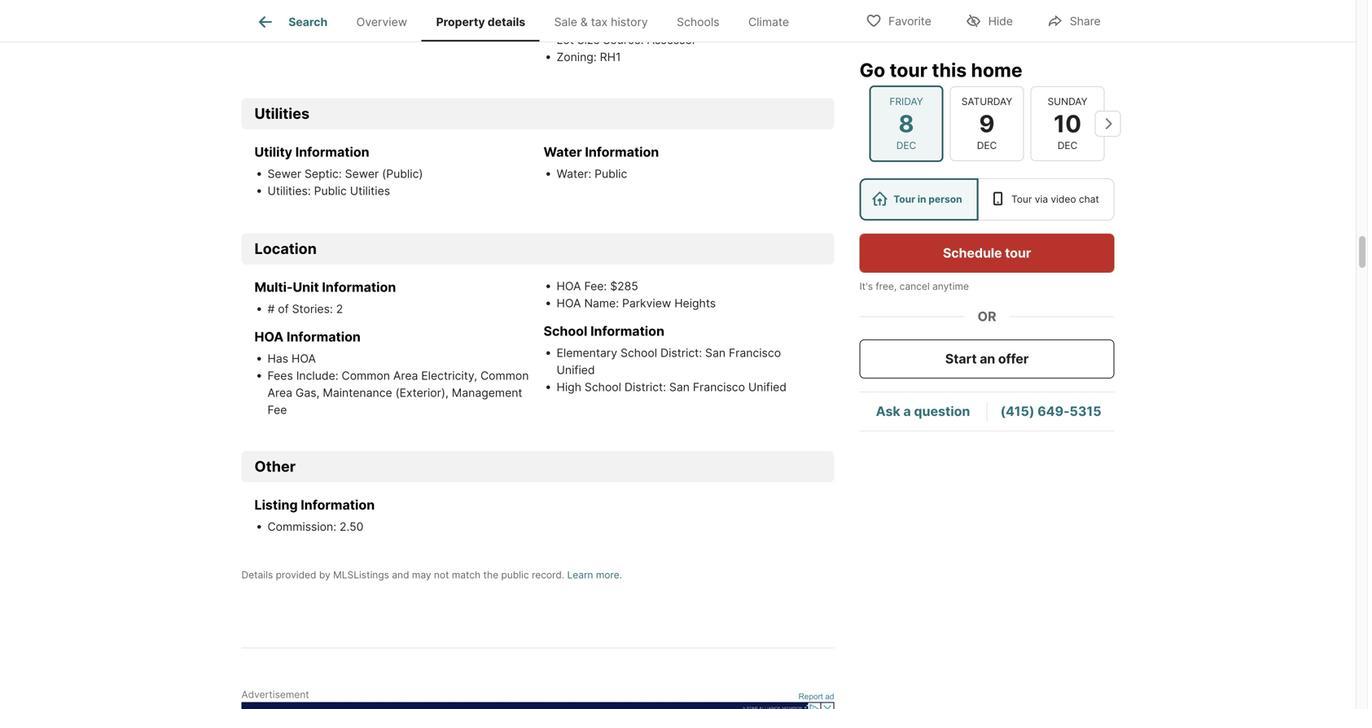 Task type: locate. For each thing, give the bounding box(es) containing it.
public inside water information water: public
[[595, 167, 628, 181]]

area up 'source:'
[[603, 16, 628, 30]]

anytime
[[933, 281, 969, 292]]

8
[[899, 109, 915, 138]]

utilities inside 'utility information sewer septic: sewer (public) utilities: public utilities'
[[350, 184, 390, 198]]

favorite button
[[852, 4, 946, 37]]

san
[[706, 346, 726, 360], [670, 381, 690, 394]]

utilities down (public)
[[350, 184, 390, 198]]

(415)
[[1001, 404, 1035, 419]]

school
[[544, 324, 588, 339], [621, 346, 657, 360], [585, 381, 622, 394]]

0 vertical spatial lot
[[557, 16, 574, 30]]

school up elementary
[[544, 324, 588, 339]]

san down san francisco unified
[[670, 381, 690, 394]]

1 vertical spatial lot
[[557, 33, 574, 47]]

1 horizontal spatial utilities
[[350, 184, 390, 198]]

an
[[980, 351, 996, 367]]

maintenance
[[323, 386, 392, 400]]

1 horizontal spatial common
[[481, 369, 529, 383]]

it's free, cancel anytime
[[860, 281, 969, 292]]

1 sewer from the left
[[268, 167, 301, 181]]

share
[[1070, 14, 1101, 28]]

utility information sewer septic: sewer (public) utilities: public utilities
[[255, 144, 423, 198]]

report ad
[[799, 693, 835, 702]]

district: for high
[[625, 381, 666, 394]]

school right 'high'
[[585, 381, 622, 394]]

ask
[[876, 404, 901, 419]]

information up 2.50
[[301, 497, 375, 513]]

start an offer button
[[860, 340, 1115, 379]]

information up water:
[[585, 144, 659, 160]]

1 horizontal spatial tour
[[1005, 245, 1031, 261]]

tour inside option
[[1012, 193, 1032, 205]]

schools tab
[[663, 2, 734, 42]]

1 vertical spatial district:
[[625, 381, 666, 394]]

1 horizontal spatial san
[[706, 346, 726, 360]]

1 horizontal spatial public
[[595, 167, 628, 181]]

tour left via
[[1012, 193, 1032, 205]]

tour inside schedule tour button
[[1005, 245, 1031, 261]]

it's
[[860, 281, 873, 292]]

0 vertical spatial unified
[[557, 363, 595, 377]]

heights
[[675, 297, 716, 310]]

francisco inside san francisco unified
[[729, 346, 781, 360]]

friday 8 dec
[[890, 96, 924, 152]]

1 vertical spatial utilities
[[350, 184, 390, 198]]

tour for tour via video chat
[[1012, 193, 1032, 205]]

dec down 8
[[897, 140, 917, 152]]

tab list
[[242, 0, 817, 42]]

1 vertical spatial area
[[393, 369, 418, 383]]

list box
[[860, 178, 1115, 221]]

0 vertical spatial area
[[603, 16, 628, 30]]

elementary school district:
[[557, 346, 706, 360]]

ft.:
[[323, 14, 340, 28]]

ask a question
[[876, 404, 971, 419]]

1 dec from the left
[[897, 140, 917, 152]]

area down fees on the left bottom
[[268, 386, 292, 400]]

saturday 9 dec
[[962, 96, 1013, 152]]

water:
[[557, 167, 592, 181]]

district: down san francisco unified
[[625, 381, 666, 394]]

0 horizontal spatial common
[[342, 369, 390, 383]]

sq. left ft.:
[[303, 14, 320, 28]]

0 vertical spatial tour
[[890, 59, 928, 81]]

school down school information
[[621, 346, 657, 360]]

hoa left fee:
[[557, 280, 581, 293]]

lot down sale on the left
[[557, 33, 574, 47]]

tour in person option
[[860, 178, 979, 221]]

district: up high school district: san francisco unified
[[661, 346, 702, 360]]

information down the "stories:"
[[287, 329, 361, 345]]

match
[[452, 570, 481, 581]]

francisco
[[729, 346, 781, 360], [693, 381, 745, 394]]

listing
[[255, 497, 298, 513]]

common up management
[[481, 369, 529, 383]]

0 horizontal spatial unified
[[557, 363, 595, 377]]

1 horizontal spatial dec
[[977, 140, 997, 152]]

tour right schedule
[[1005, 245, 1031, 261]]

hoa up fees include:
[[292, 352, 316, 366]]

1 vertical spatial school
[[621, 346, 657, 360]]

not
[[434, 570, 449, 581]]

#
[[268, 302, 275, 316]]

649-
[[1038, 404, 1070, 419]]

0 vertical spatial school
[[544, 324, 588, 339]]

hoa left name:
[[557, 297, 581, 310]]

(exterior),
[[396, 386, 449, 400]]

sq.
[[303, 14, 320, 28], [721, 16, 738, 30]]

0 horizontal spatial tour
[[894, 193, 916, 205]]

video
[[1051, 193, 1077, 205]]

sewer
[[268, 167, 301, 181], [345, 167, 379, 181]]

0 horizontal spatial dec
[[897, 140, 917, 152]]

search
[[289, 15, 328, 29]]

property details tab
[[422, 2, 540, 42]]

dec
[[897, 140, 917, 152], [977, 140, 997, 152], [1058, 140, 1078, 152]]

1 common from the left
[[342, 369, 390, 383]]

unified
[[557, 363, 595, 377], [749, 381, 787, 394]]

sunday
[[1048, 96, 1088, 107]]

electricity,
[[421, 369, 477, 383]]

ad region
[[242, 703, 835, 710]]

0 horizontal spatial sq.
[[303, 14, 320, 28]]

information up 2
[[322, 280, 396, 295]]

property details
[[436, 15, 526, 29]]

next image
[[1095, 111, 1121, 137]]

0 vertical spatial size
[[577, 16, 600, 30]]

sq. inside lot size area maximum units: sq. ft. lot size source: assessor zoning: rh1
[[721, 16, 738, 30]]

schedule tour
[[943, 245, 1031, 261]]

information for utility information sewer septic: sewer (public) utilities: public utilities
[[296, 144, 370, 160]]

public inside 'utility information sewer septic: sewer (public) utilities: public utilities'
[[314, 184, 347, 198]]

chat
[[1079, 193, 1100, 205]]

offer
[[999, 351, 1029, 367]]

tour for tour in person
[[894, 193, 916, 205]]

question
[[914, 404, 971, 419]]

tour up friday
[[890, 59, 928, 81]]

gas,
[[296, 386, 320, 400]]

utility
[[255, 144, 292, 160]]

commission:
[[268, 520, 337, 534]]

public right water:
[[595, 167, 628, 181]]

climate
[[749, 15, 789, 29]]

other
[[255, 458, 296, 476]]

1 horizontal spatial sewer
[[345, 167, 379, 181]]

may
[[412, 570, 431, 581]]

2 dec from the left
[[977, 140, 997, 152]]

maximum
[[631, 16, 683, 30]]

of
[[278, 302, 289, 316]]

hoa information has hoa
[[255, 329, 361, 366]]

school for high
[[585, 381, 622, 394]]

information up elementary school district:
[[591, 324, 665, 339]]

san down the heights
[[706, 346, 726, 360]]

sq. left ft.
[[721, 16, 738, 30]]

tour inside tour in person option
[[894, 193, 916, 205]]

2 tour from the left
[[1012, 193, 1032, 205]]

1 vertical spatial public
[[314, 184, 347, 198]]

dec down 9
[[977, 140, 997, 152]]

septic:
[[305, 167, 342, 181]]

tour via video chat
[[1012, 193, 1100, 205]]

1 size from the top
[[577, 16, 600, 30]]

information up septic: in the left of the page
[[296, 144, 370, 160]]

1 vertical spatial tour
[[1005, 245, 1031, 261]]

sewer right septic: in the left of the page
[[345, 167, 379, 181]]

2 sewer from the left
[[345, 167, 379, 181]]

tour in person
[[894, 193, 963, 205]]

0 horizontal spatial area
[[268, 386, 292, 400]]

1 horizontal spatial unified
[[749, 381, 787, 394]]

0 vertical spatial san
[[706, 346, 726, 360]]

0 horizontal spatial public
[[314, 184, 347, 198]]

0 vertical spatial francisco
[[729, 346, 781, 360]]

information for listing information commission: 2.50
[[301, 497, 375, 513]]

1 tour from the left
[[894, 193, 916, 205]]

0 vertical spatial district:
[[661, 346, 702, 360]]

schedule tour button
[[860, 234, 1115, 273]]

1 vertical spatial size
[[577, 33, 600, 47]]

high
[[557, 381, 582, 394]]

sewer up the utilities: at the left of the page
[[268, 167, 301, 181]]

hoa
[[557, 280, 581, 293], [557, 297, 581, 310], [255, 329, 284, 345], [292, 352, 316, 366]]

overview tab
[[342, 2, 422, 42]]

details
[[242, 570, 273, 581]]

dec inside "friday 8 dec"
[[897, 140, 917, 152]]

2 horizontal spatial area
[[603, 16, 628, 30]]

common up maintenance
[[342, 369, 390, 383]]

None button
[[870, 85, 944, 162], [950, 86, 1024, 161], [1031, 86, 1105, 161], [870, 85, 944, 162], [950, 86, 1024, 161], [1031, 86, 1105, 161]]

tour
[[890, 59, 928, 81], [1005, 245, 1031, 261]]

dec inside saturday 9 dec
[[977, 140, 997, 152]]

2 vertical spatial school
[[585, 381, 622, 394]]

area up (exterior),
[[393, 369, 418, 383]]

public down septic: in the left of the page
[[314, 184, 347, 198]]

utilities up utility
[[255, 105, 310, 123]]

tour
[[894, 193, 916, 205], [1012, 193, 1032, 205]]

common
[[342, 369, 390, 383], [481, 369, 529, 383]]

utilities
[[255, 105, 310, 123], [350, 184, 390, 198]]

dec inside sunday 10 dec
[[1058, 140, 1078, 152]]

start
[[946, 351, 977, 367]]

information inside listing information commission: 2.50
[[301, 497, 375, 513]]

2 horizontal spatial dec
[[1058, 140, 1078, 152]]

3 dec from the left
[[1058, 140, 1078, 152]]

parkview
[[622, 297, 671, 310]]

information for hoa information has hoa
[[287, 329, 361, 345]]

(415) 649-5315 link
[[1001, 404, 1102, 419]]

dec down the "10"
[[1058, 140, 1078, 152]]

0 vertical spatial utilities
[[255, 105, 310, 123]]

1 horizontal spatial tour
[[1012, 193, 1032, 205]]

0 horizontal spatial tour
[[890, 59, 928, 81]]

information for school information
[[591, 324, 665, 339]]

school for elementary
[[621, 346, 657, 360]]

tour left in
[[894, 193, 916, 205]]

0 vertical spatial public
[[595, 167, 628, 181]]

favorite
[[889, 14, 932, 28]]

lot left & on the left top
[[557, 16, 574, 30]]

1 horizontal spatial sq.
[[721, 16, 738, 30]]

dec for 10
[[1058, 140, 1078, 152]]

details
[[488, 15, 526, 29]]

information inside hoa information has hoa
[[287, 329, 361, 345]]

property
[[436, 15, 485, 29]]

ask a question link
[[876, 404, 971, 419]]

information inside 'utility information sewer septic: sewer (public) utilities: public utilities'
[[296, 144, 370, 160]]

information inside water information water: public
[[585, 144, 659, 160]]

school information
[[544, 324, 665, 339]]

2 common from the left
[[481, 369, 529, 383]]

0 horizontal spatial san
[[670, 381, 690, 394]]

lot
[[557, 16, 574, 30], [557, 33, 574, 47]]

dec for 9
[[977, 140, 997, 152]]

schedule
[[943, 245, 1002, 261]]

0 horizontal spatial sewer
[[268, 167, 301, 181]]



Task type: describe. For each thing, give the bounding box(es) containing it.
5315
[[1070, 404, 1102, 419]]

listing information commission: 2.50
[[255, 497, 375, 534]]

list box containing tour in person
[[860, 178, 1115, 221]]

common area electricity, common area gas, maintenance (exterior), management fee
[[268, 369, 529, 417]]

history
[[611, 15, 648, 29]]

fee
[[268, 403, 287, 417]]

and
[[392, 570, 409, 581]]

district: for elementary
[[661, 346, 702, 360]]

san inside san francisco unified
[[706, 346, 726, 360]]

hoa up has
[[255, 329, 284, 345]]

9
[[980, 109, 995, 138]]

details provided by mlslistings and may not match the public record. learn more.
[[242, 570, 622, 581]]

1 vertical spatial san
[[670, 381, 690, 394]]

go tour this home
[[860, 59, 1023, 81]]

free,
[[876, 281, 897, 292]]

zoning:
[[557, 50, 597, 64]]

1 vertical spatial unified
[[749, 381, 787, 394]]

2 size from the top
[[577, 33, 600, 47]]

tour via video chat option
[[979, 178, 1115, 221]]

sale & tax history tab
[[540, 2, 663, 42]]

include:
[[296, 369, 339, 383]]

fee:
[[584, 280, 607, 293]]

overview
[[357, 15, 407, 29]]

management
[[452, 386, 523, 400]]

dec for 8
[[897, 140, 917, 152]]

more.
[[596, 570, 622, 581]]

report
[[799, 693, 823, 702]]

cancel
[[900, 281, 930, 292]]

ad
[[826, 693, 835, 702]]

or
[[978, 309, 997, 325]]

(public)
[[382, 167, 423, 181]]

san francisco unified
[[557, 346, 781, 377]]

1 lot from the top
[[557, 16, 574, 30]]

water
[[544, 144, 582, 160]]

0 horizontal spatial utilities
[[255, 105, 310, 123]]

tab list containing search
[[242, 0, 817, 42]]

sunday 10 dec
[[1048, 96, 1088, 152]]

fees
[[268, 369, 293, 383]]

unified inside san francisco unified
[[557, 363, 595, 377]]

start an offer
[[946, 351, 1029, 367]]

advertisement
[[242, 689, 309, 701]]

lot size area maximum units: sq. ft. lot size source: assessor zoning: rh1
[[557, 16, 755, 64]]

source:
[[603, 33, 644, 47]]

high school district: san francisco unified
[[557, 381, 787, 394]]

information for water information water: public
[[585, 144, 659, 160]]

2
[[336, 302, 343, 316]]

10
[[1054, 109, 1082, 138]]

name:
[[584, 297, 619, 310]]

tour for go
[[890, 59, 928, 81]]

multi-unit information # of stories: 2
[[255, 280, 396, 316]]

report ad button
[[799, 693, 835, 705]]

record.
[[532, 570, 565, 581]]

via
[[1035, 193, 1048, 205]]

ft.
[[741, 16, 755, 30]]

tour for schedule
[[1005, 245, 1031, 261]]

information inside 'multi-unit information # of stories: 2'
[[322, 280, 396, 295]]

schools
[[677, 15, 720, 29]]

sale & tax history
[[554, 15, 648, 29]]

2 vertical spatial area
[[268, 386, 292, 400]]

home
[[971, 59, 1023, 81]]

utilities:
[[268, 184, 311, 198]]

share button
[[1034, 4, 1115, 37]]

multi-
[[255, 280, 293, 295]]

area inside lot size area maximum units: sq. ft. lot size source: assessor zoning: rh1
[[603, 16, 628, 30]]

sale
[[554, 15, 577, 29]]

rh1
[[600, 50, 621, 64]]

units:
[[686, 16, 717, 30]]

2 lot from the top
[[557, 33, 574, 47]]

1 vertical spatial francisco
[[693, 381, 745, 394]]

unit
[[293, 280, 319, 295]]

person
[[929, 193, 963, 205]]

go
[[860, 59, 886, 81]]

climate tab
[[734, 2, 804, 42]]

water information water: public
[[544, 144, 659, 181]]

tax
[[591, 15, 608, 29]]

&
[[581, 15, 588, 29]]

location
[[255, 240, 317, 258]]

has
[[268, 352, 288, 366]]

a
[[904, 404, 911, 419]]

friday
[[890, 96, 924, 107]]

mlslistings
[[333, 570, 389, 581]]

stories:
[[292, 302, 333, 316]]

hoa fee: $285 hoa name: parkview heights
[[557, 280, 716, 310]]

living
[[268, 14, 299, 28]]

learn
[[567, 570, 593, 581]]

1 horizontal spatial area
[[393, 369, 418, 383]]

search link
[[256, 12, 328, 32]]

fees include:
[[268, 369, 342, 383]]

2.50
[[340, 520, 364, 534]]



Task type: vqa. For each thing, say whether or not it's contained in the screenshot.
a
yes



